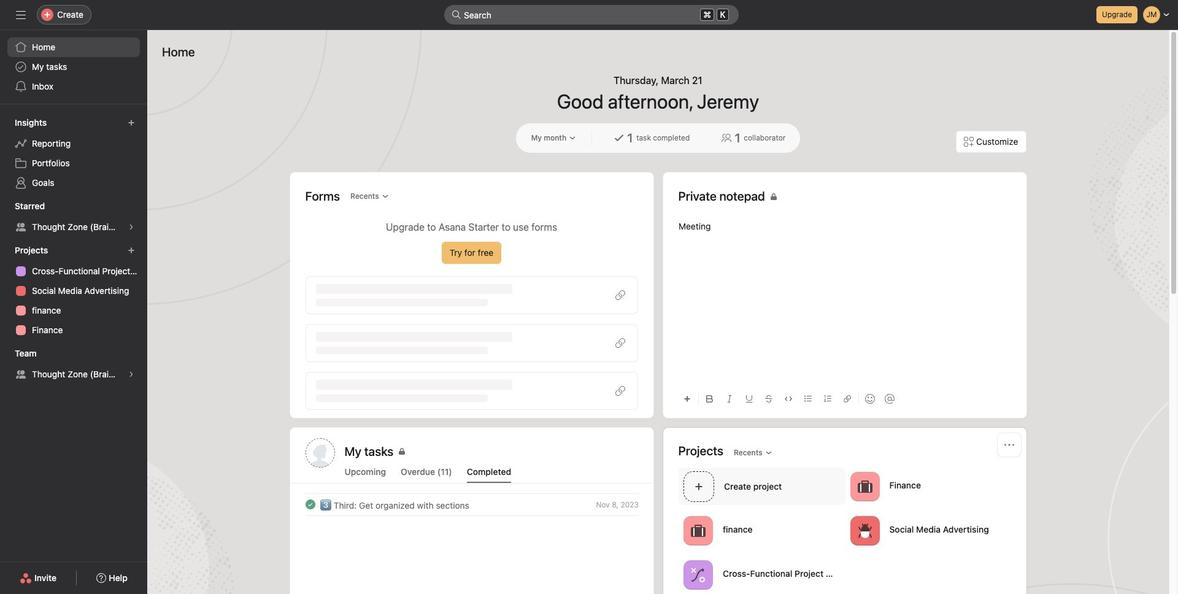 Task type: describe. For each thing, give the bounding box(es) containing it.
add profile photo image
[[305, 438, 335, 468]]

numbered list image
[[824, 395, 832, 403]]

0 horizontal spatial list item
[[291, 494, 654, 516]]

emoji image
[[865, 394, 875, 404]]

actions image
[[1005, 440, 1015, 450]]

Search tasks, projects, and more text field
[[445, 5, 739, 25]]

teams element
[[0, 343, 147, 387]]

Completed checkbox
[[303, 497, 318, 512]]

code image
[[785, 395, 792, 403]]

completed image
[[303, 497, 318, 512]]

bulleted list image
[[805, 395, 812, 403]]

starred element
[[0, 195, 147, 239]]

hide sidebar image
[[16, 10, 26, 20]]

line_and_symbols image
[[691, 568, 706, 582]]

see details, thought zone (brainstorm space) image
[[128, 223, 135, 231]]

projects element
[[0, 239, 147, 343]]



Task type: locate. For each thing, give the bounding box(es) containing it.
see details, thought zone (brainstorm space) image
[[128, 371, 135, 378]]

italics image
[[726, 395, 733, 403]]

toolbar
[[679, 385, 1012, 413]]

list item
[[679, 468, 845, 505], [291, 494, 654, 516]]

new project or portfolio image
[[128, 247, 135, 254]]

at mention image
[[885, 394, 895, 404]]

insights element
[[0, 112, 147, 195]]

underline image
[[746, 395, 753, 403]]

prominent image
[[452, 10, 462, 20]]

link image
[[844, 395, 851, 403]]

strikethrough image
[[765, 395, 773, 403]]

bug image
[[858, 523, 872, 538]]

1 horizontal spatial list item
[[679, 468, 845, 505]]

global element
[[0, 30, 147, 104]]

bold image
[[706, 395, 714, 403]]

briefcase image
[[691, 523, 706, 538]]

briefcase image
[[858, 479, 872, 494]]

new insights image
[[128, 119, 135, 126]]

None field
[[445, 5, 739, 25]]



Task type: vqa. For each thing, say whether or not it's contained in the screenshot.
briefcase Image
yes



